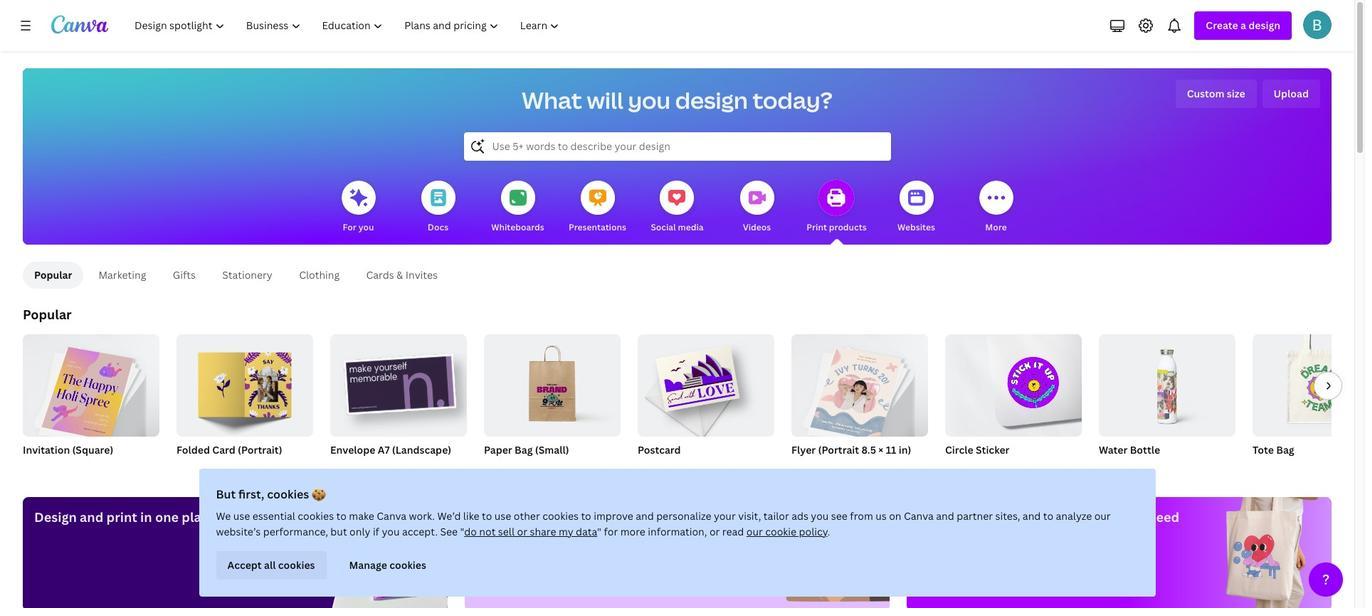 Task type: describe. For each thing, give the bounding box(es) containing it.
but first, cookies 🍪
[[216, 487, 326, 503]]

circle sticker
[[945, 444, 1010, 457]]

cookies up my
[[543, 510, 579, 523]]

8.3
[[1099, 462, 1112, 474]]

videos button
[[740, 171, 774, 245]]

sell
[[498, 525, 515, 539]]

100 × 100 mm button
[[945, 461, 1018, 476]]

in inside button
[[201, 462, 209, 474]]

performance,
[[263, 525, 328, 539]]

create a design
[[1206, 19, 1281, 32]]

and left print
[[80, 509, 103, 526]]

custom size
[[1187, 87, 1246, 100]]

0 horizontal spatial 8.5
[[792, 462, 804, 474]]

videos
[[743, 221, 771, 234]]

tote bag
[[1253, 444, 1295, 457]]

envelope a7 (landscape) group
[[330, 329, 467, 476]]

10 × 7 in
[[177, 462, 209, 474]]

popular inside button
[[34, 268, 72, 282]]

group for folded card (portrait)
[[177, 329, 313, 437]]

invitation
[[23, 444, 70, 457]]

products
[[829, 221, 867, 234]]

&
[[397, 268, 403, 282]]

read
[[723, 525, 744, 539]]

cards & invites button
[[354, 262, 450, 289]]

happiness
[[1041, 509, 1105, 526]]

more
[[621, 525, 646, 539]]

today?
[[753, 85, 833, 115]]

water bottle 8.3 × 7.7 in
[[1099, 444, 1161, 474]]

in inside water bottle 8.3 × 7.7 in
[[1131, 462, 1139, 474]]

print
[[106, 509, 137, 526]]

create
[[1206, 19, 1239, 32]]

flyer
[[792, 444, 816, 457]]

make
[[349, 510, 374, 523]]

personalize
[[657, 510, 712, 523]]

to left my
[[540, 509, 553, 526]]

(portrait
[[818, 444, 859, 457]]

" inside 'we use essential cookies to make canva work. we'd like to use other cookies to improve and personalize your visit, tailor ads you see from us on canva and partner sites, and to analyze our website's performance, but only if you accept. see "'
[[460, 525, 464, 539]]

3.5
[[498, 462, 510, 474]]

more
[[986, 221, 1007, 234]]

in inside flyer (portrait 8.5 × 11 in) 8.5 × 11 in
[[823, 462, 831, 474]]

10
[[177, 462, 187, 474]]

× down flyer
[[806, 462, 810, 474]]

group for invitation (square)
[[23, 329, 159, 442]]

to up but
[[336, 510, 347, 523]]

to right like
[[482, 510, 492, 523]]

we use essential cookies to make canva work. we'd like to use other cookies to improve and personalize your visit, tailor ads you see from us on canva and partner sites, and to analyze our website's performance, but only if you accept. see "
[[216, 510, 1111, 539]]

0 horizontal spatial 11
[[812, 462, 821, 474]]

one
[[155, 509, 179, 526]]

stationery
[[222, 268, 273, 282]]

manage
[[349, 559, 387, 572]]

in left one
[[140, 509, 152, 526]]

5.5 × 4.3 in
[[638, 462, 680, 474]]

(landscape)
[[392, 444, 451, 457]]

print
[[807, 221, 827, 234]]

× inside envelope a7 (landscape) 6.6 × 4.6 in
[[345, 462, 349, 474]]

docs
[[428, 221, 449, 234]]

0 vertical spatial 11
[[886, 444, 897, 457]]

size
[[1227, 87, 1246, 100]]

4.3
[[658, 462, 671, 474]]

accept all cookies button
[[216, 552, 326, 580]]

manage cookies
[[349, 559, 426, 572]]

brad klo image
[[1304, 11, 1332, 39]]

visit,
[[738, 510, 761, 523]]

in inside envelope a7 (landscape) 6.6 × 4.6 in
[[366, 462, 373, 474]]

but
[[216, 487, 236, 503]]

stationery button
[[210, 262, 284, 289]]

× left in)
[[879, 444, 884, 457]]

× inside postcard group
[[652, 462, 656, 474]]

more button
[[979, 171, 1013, 245]]

× inside water bottle 8.3 × 7.7 in
[[1114, 462, 1118, 474]]

delivered to your door from $0
[[476, 509, 671, 526]]

for you
[[343, 221, 374, 234]]

your inside 'we use essential cookies to make canva work. we'd like to use other cookies to improve and personalize your visit, tailor ads you see from us on canva and partner sites, and to analyze our website's performance, but only if you accept. see "'
[[714, 510, 736, 523]]

we'd
[[437, 510, 461, 523]]

water bottle group
[[1099, 329, 1236, 476]]

envelope
[[330, 444, 376, 457]]

partner
[[957, 510, 993, 523]]

sticker
[[976, 444, 1010, 457]]

× inside circle sticker group
[[964, 462, 968, 474]]

(small)
[[535, 444, 569, 457]]

flyer (portrait 8.5 × 11 in) 8.5 × 11 in
[[792, 444, 912, 474]]

share
[[530, 525, 556, 539]]

social
[[651, 221, 676, 234]]

circle sticker group
[[945, 329, 1082, 476]]

and up do not sell or share my data " for more information, or read our cookie policy .
[[636, 510, 654, 523]]

5.5 × 4.3 in button
[[638, 461, 695, 476]]

ads
[[792, 510, 809, 523]]

presentations button
[[569, 171, 627, 245]]

in inside paper bag (small) 4 × 3.5 in
[[512, 462, 519, 474]]

invitation (square)
[[23, 444, 113, 457]]

marketing
[[99, 268, 146, 282]]

all
[[264, 559, 276, 572]]

websites button
[[898, 171, 935, 245]]

from inside 'we use essential cookies to make canva work. we'd like to use other cookies to improve and personalize your visit, tailor ads you see from us on canva and partner sites, and to analyze our website's performance, but only if you accept. see "'
[[850, 510, 873, 523]]

paper
[[484, 444, 512, 457]]

see
[[440, 525, 458, 539]]

1 vertical spatial popular
[[23, 306, 72, 323]]

a
[[1241, 19, 1247, 32]]

on
[[889, 510, 902, 523]]

accept.
[[402, 525, 438, 539]]

in inside button
[[673, 462, 680, 474]]

group for circle sticker
[[945, 329, 1082, 437]]

docs button
[[421, 171, 455, 245]]

Search search field
[[492, 133, 863, 160]]

guaranteed
[[1108, 509, 1180, 526]]

popular button
[[23, 262, 84, 289]]

5.5
[[638, 462, 650, 474]]

do not sell or share my data link
[[464, 525, 597, 539]]

create a design button
[[1195, 11, 1292, 40]]

postcard group
[[638, 329, 775, 476]]

top level navigation element
[[125, 11, 572, 40]]



Task type: locate. For each thing, give the bounding box(es) containing it.
in right 3.5
[[512, 462, 519, 474]]

group
[[23, 329, 159, 442], [177, 329, 313, 437], [330, 329, 467, 437], [484, 329, 621, 437], [638, 329, 775, 437], [792, 329, 928, 442], [945, 329, 1082, 437], [1099, 329, 1236, 437], [1253, 335, 1366, 437]]

1 bag from the left
[[515, 444, 533, 457]]

popular down popular button
[[23, 306, 72, 323]]

design
[[34, 509, 77, 526]]

× left 4.6
[[345, 462, 349, 474]]

× down circle
[[964, 462, 968, 474]]

first,
[[239, 487, 264, 503]]

0 horizontal spatial use
[[233, 510, 250, 523]]

design
[[1249, 19, 1281, 32], [675, 85, 748, 115]]

1 horizontal spatial "
[[597, 525, 602, 539]]

mm
[[989, 462, 1004, 474]]

2 " from the left
[[597, 525, 602, 539]]

in down (portrait
[[823, 462, 831, 474]]

place
[[182, 509, 216, 526]]

2 100 from the left
[[970, 462, 986, 474]]

8.5 down flyer
[[792, 462, 804, 474]]

0 horizontal spatial your
[[556, 509, 585, 526]]

we
[[216, 510, 231, 523]]

" left the for
[[597, 525, 602, 539]]

but first, cookies 🍪 dialog
[[199, 469, 1156, 597]]

design right a
[[1249, 19, 1281, 32]]

cookies down the 🍪
[[298, 510, 334, 523]]

in right 7
[[201, 462, 209, 474]]

" right see
[[460, 525, 464, 539]]

0 horizontal spatial from
[[621, 509, 651, 526]]

gifts button
[[161, 262, 207, 289]]

🍪
[[312, 487, 326, 503]]

group for flyer (portrait 8.5 × 11 in)
[[792, 329, 928, 442]]

0 vertical spatial popular
[[34, 268, 72, 282]]

use up website's
[[233, 510, 250, 523]]

10 × 7 in button
[[177, 461, 223, 476]]

bag for paper
[[515, 444, 533, 457]]

in right 4.6
[[366, 462, 373, 474]]

2 bag from the left
[[1277, 444, 1295, 457]]

.
[[828, 525, 830, 539]]

marketing button
[[86, 262, 158, 289]]

bag for tote
[[1277, 444, 1295, 457]]

1 horizontal spatial or
[[710, 525, 720, 539]]

1 canva from the left
[[377, 510, 407, 523]]

0 vertical spatial 8.5
[[862, 444, 876, 457]]

a7
[[378, 444, 390, 457]]

0 horizontal spatial 100
[[945, 462, 962, 474]]

essential
[[253, 510, 295, 523]]

None search field
[[464, 132, 891, 161]]

tote bag group
[[1253, 335, 1366, 476]]

8.5 right (portrait
[[862, 444, 876, 457]]

group for envelope a7 (landscape)
[[330, 329, 467, 437]]

7.7
[[1120, 462, 1129, 474]]

× inside paper bag (small) 4 × 3.5 in
[[491, 462, 495, 474]]

use up sell
[[495, 510, 511, 523]]

group for tote bag
[[1253, 335, 1366, 437]]

do
[[464, 525, 477, 539]]

2 or from the left
[[710, 525, 720, 539]]

our
[[1095, 510, 1111, 523], [747, 525, 763, 539]]

from left $0
[[621, 509, 651, 526]]

design inside dropdown button
[[1249, 19, 1281, 32]]

our down visit,
[[747, 525, 763, 539]]

your left door
[[556, 509, 585, 526]]

0 vertical spatial design
[[1249, 19, 1281, 32]]

× left 7
[[189, 462, 193, 474]]

tote
[[1253, 444, 1274, 457]]

1 horizontal spatial design
[[1249, 19, 1281, 32]]

websites
[[898, 221, 935, 234]]

us
[[876, 510, 887, 523]]

1 horizontal spatial from
[[850, 510, 873, 523]]

6.6
[[330, 462, 343, 474]]

paper bag (small) group
[[484, 329, 621, 476]]

design and print in one place
[[34, 509, 216, 526]]

for
[[343, 221, 357, 234]]

not
[[479, 525, 496, 539]]

cookie
[[766, 525, 797, 539]]

and left partner
[[936, 510, 955, 523]]

in)
[[899, 444, 912, 457]]

prints,
[[998, 509, 1038, 526]]

quality
[[951, 509, 994, 526]]

to up data
[[581, 510, 591, 523]]

you right will
[[628, 85, 671, 115]]

postcard
[[638, 444, 681, 457]]

1 100 from the left
[[945, 462, 962, 474]]

in right 7.7
[[1131, 462, 1139, 474]]

folded card (portrait) group
[[177, 329, 313, 476]]

100 × 100 mm
[[945, 462, 1004, 474]]

your
[[556, 509, 585, 526], [714, 510, 736, 523]]

you right if
[[382, 525, 400, 539]]

and right sites,
[[1023, 510, 1041, 523]]

policy
[[799, 525, 828, 539]]

design up search 'search field'
[[675, 85, 748, 115]]

you inside button
[[359, 221, 374, 234]]

paper bag (small) 4 × 3.5 in
[[484, 444, 569, 474]]

bottle
[[1130, 444, 1161, 457]]

1 use from the left
[[233, 510, 250, 523]]

other
[[514, 510, 540, 523]]

0 horizontal spatial or
[[517, 525, 528, 539]]

folded card (portrait)
[[177, 444, 282, 457]]

in right '4.3'
[[673, 462, 680, 474]]

1 vertical spatial 8.5
[[792, 462, 804, 474]]

what
[[522, 85, 582, 115]]

× left 7.7
[[1114, 462, 1118, 474]]

manage cookies button
[[338, 552, 438, 580]]

group for postcard
[[638, 329, 775, 437]]

cookies
[[267, 487, 309, 503], [298, 510, 334, 523], [543, 510, 579, 523], [278, 559, 315, 572], [390, 559, 426, 572]]

to left analyze
[[1044, 510, 1054, 523]]

bag inside paper bag (small) 4 × 3.5 in
[[515, 444, 533, 457]]

1 horizontal spatial use
[[495, 510, 511, 523]]

if
[[373, 525, 379, 539]]

11 left in)
[[886, 444, 897, 457]]

1 horizontal spatial canva
[[904, 510, 934, 523]]

1 horizontal spatial 11
[[886, 444, 897, 457]]

cards
[[366, 268, 394, 282]]

upload button
[[1263, 80, 1321, 108]]

bag right paper
[[515, 444, 533, 457]]

bag right the tote
[[1277, 444, 1295, 457]]

improve
[[594, 510, 633, 523]]

0 horizontal spatial "
[[460, 525, 464, 539]]

canva
[[377, 510, 407, 523], [904, 510, 934, 523]]

group for water bottle
[[1099, 329, 1236, 437]]

in
[[201, 462, 209, 474], [366, 462, 373, 474], [512, 462, 519, 474], [673, 462, 680, 474], [823, 462, 831, 474], [1131, 462, 1139, 474], [140, 509, 152, 526]]

our right analyze
[[1095, 510, 1111, 523]]

1 vertical spatial design
[[675, 85, 748, 115]]

popular left marketing
[[34, 268, 72, 282]]

website's
[[216, 525, 261, 539]]

card
[[212, 444, 235, 457]]

data
[[576, 525, 597, 539]]

1 horizontal spatial your
[[714, 510, 736, 523]]

popular
[[34, 268, 72, 282], [23, 306, 72, 323]]

social media
[[651, 221, 704, 234]]

whiteboards button
[[491, 171, 545, 245]]

you up policy
[[811, 510, 829, 523]]

canva right on
[[904, 510, 934, 523]]

delivered
[[476, 509, 537, 526]]

you right the for
[[359, 221, 374, 234]]

from left us
[[850, 510, 873, 523]]

my
[[559, 525, 574, 539]]

1 or from the left
[[517, 525, 528, 539]]

or right sell
[[517, 525, 528, 539]]

cookies up "essential"
[[267, 487, 309, 503]]

print products
[[807, 221, 867, 234]]

0 horizontal spatial our
[[747, 525, 763, 539]]

envelope a7 (landscape) 6.6 × 4.6 in
[[330, 444, 451, 474]]

0 horizontal spatial canva
[[377, 510, 407, 523]]

× right the "5.5"
[[652, 462, 656, 474]]

1 " from the left
[[460, 525, 464, 539]]

see
[[831, 510, 848, 523]]

what will you design today?
[[522, 85, 833, 115]]

2 use from the left
[[495, 510, 511, 523]]

100 down circle sticker
[[970, 462, 986, 474]]

from
[[621, 509, 651, 526], [850, 510, 873, 523]]

clothing
[[299, 268, 340, 282]]

invitation (square) group
[[23, 329, 159, 476]]

0 vertical spatial our
[[1095, 510, 1111, 523]]

cookies right all
[[278, 559, 315, 572]]

or left read
[[710, 525, 720, 539]]

× right '4'
[[491, 462, 495, 474]]

group for paper bag (small)
[[484, 329, 621, 437]]

1 vertical spatial our
[[747, 525, 763, 539]]

gifts
[[173, 268, 196, 282]]

2 canva from the left
[[904, 510, 934, 523]]

use
[[233, 510, 250, 523], [495, 510, 511, 523]]

1 horizontal spatial our
[[1095, 510, 1111, 523]]

0 horizontal spatial design
[[675, 85, 748, 115]]

accept all cookies
[[227, 559, 315, 572]]

our cookie policy link
[[747, 525, 828, 539]]

analyze
[[1056, 510, 1092, 523]]

our inside 'we use essential cookies to make canva work. we'd like to use other cookies to improve and personalize your visit, tailor ads you see from us on canva and partner sites, and to analyze our website's performance, but only if you accept. see "'
[[1095, 510, 1111, 523]]

11 down flyer
[[812, 462, 821, 474]]

door
[[588, 509, 618, 526]]

canva up if
[[377, 510, 407, 523]]

4
[[484, 462, 489, 474]]

your up read
[[714, 510, 736, 523]]

0 horizontal spatial bag
[[515, 444, 533, 457]]

1 horizontal spatial 100
[[970, 462, 986, 474]]

× inside button
[[189, 462, 193, 474]]

7
[[195, 462, 199, 474]]

bag inside tote bag group
[[1277, 444, 1295, 457]]

custom
[[1187, 87, 1225, 100]]

and
[[80, 509, 103, 526], [636, 510, 654, 523], [936, 510, 955, 523], [1023, 510, 1041, 523]]

1 horizontal spatial 8.5
[[862, 444, 876, 457]]

print products button
[[807, 171, 867, 245]]

flyer (portrait 8.5 × 11 in) group
[[792, 329, 928, 476]]

(square)
[[72, 444, 113, 457]]

4.6
[[351, 462, 363, 474]]

presentations
[[569, 221, 627, 234]]

upload
[[1274, 87, 1309, 100]]

100 down circle
[[945, 462, 962, 474]]

1 horizontal spatial bag
[[1277, 444, 1295, 457]]

1 vertical spatial 11
[[812, 462, 821, 474]]

water
[[1099, 444, 1128, 457]]

cookies down accept.
[[390, 559, 426, 572]]

you
[[628, 85, 671, 115], [359, 221, 374, 234], [811, 510, 829, 523], [382, 525, 400, 539]]



Task type: vqa. For each thing, say whether or not it's contained in the screenshot.


